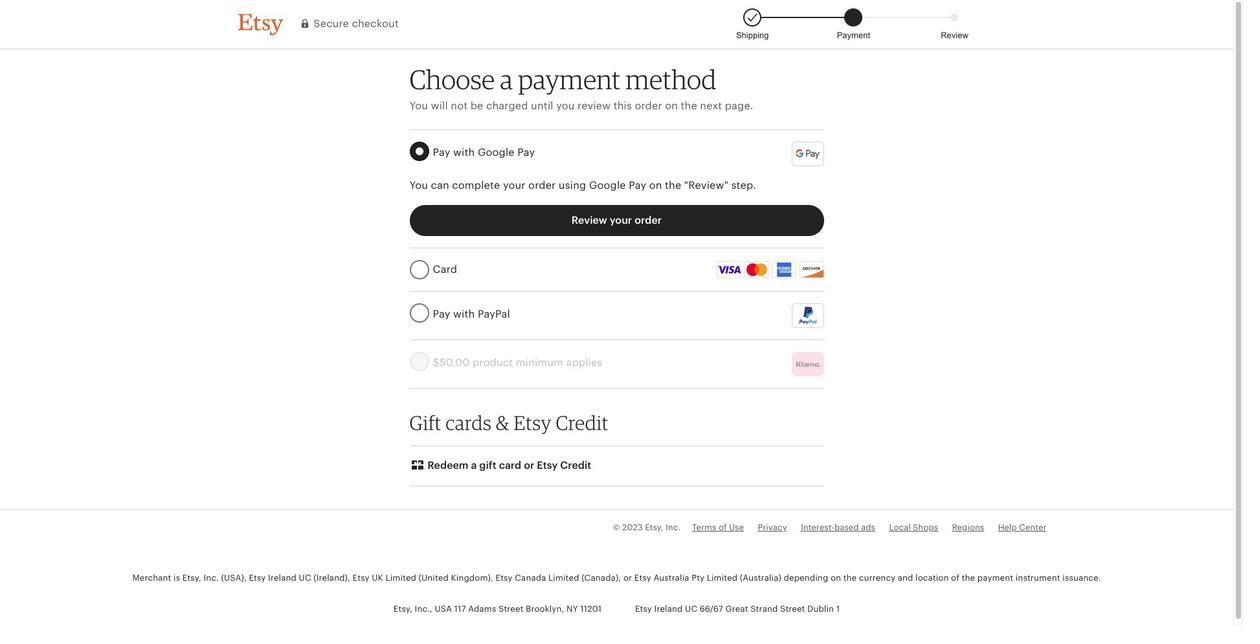 Task type: vqa. For each thing, say whether or not it's contained in the screenshot.
in inside AND PEOPLE BUYING OR SELLING FROM NEARLY EVERY COUNTRY IN THE WORLD
no



Task type: locate. For each thing, give the bounding box(es) containing it.
you left will
[[410, 100, 428, 112]]

"review"
[[684, 180, 729, 192]]

1 horizontal spatial a
[[500, 63, 513, 96]]

© 2023 etsy, inc.
[[613, 523, 681, 533]]

dublin
[[808, 605, 834, 615]]

choose
[[410, 63, 495, 96]]

etsy left uk
[[353, 574, 370, 584]]

google up complete
[[478, 146, 515, 159]]

merchant
[[132, 574, 171, 584]]

0 vertical spatial you
[[410, 100, 428, 112]]

street right adams
[[499, 605, 524, 615]]

adams
[[468, 605, 496, 615]]

on left "review"
[[649, 180, 662, 192]]

0 vertical spatial google
[[478, 146, 515, 159]]

117
[[454, 605, 466, 615]]

great
[[726, 605, 748, 615]]

$50.00
[[433, 357, 470, 369]]

1 vertical spatial your
[[610, 214, 632, 227]]

payment up you
[[518, 63, 621, 96]]

1 vertical spatial inc.
[[204, 574, 219, 584]]

google
[[478, 146, 515, 159], [589, 180, 626, 192]]

this
[[614, 100, 632, 112]]

etsy down merchant is etsy, inc. (usa), etsy ireland uc (ireland), etsy uk limited (united kingdom), etsy canada limited (canada), or etsy australia pty limited (australia) depending on the currency and location of the payment instrument issuance. on the bottom of page
[[635, 605, 652, 615]]

etsy right &
[[514, 411, 552, 435]]

a inside choose a payment method you will not be charged until you review this order on the next page.
[[500, 63, 513, 96]]

local shops link
[[889, 523, 938, 533]]

canada
[[515, 574, 546, 584]]

2 horizontal spatial on
[[831, 574, 841, 584]]

ireland right the (usa),
[[268, 574, 297, 584]]

next
[[700, 100, 722, 112]]

review
[[941, 30, 969, 40], [572, 214, 607, 227]]

limited right uk
[[386, 574, 416, 584]]

order
[[635, 100, 662, 112], [529, 180, 556, 192], [635, 214, 662, 227]]

kingdom),
[[451, 574, 493, 584]]

card
[[433, 264, 457, 276]]

privacy link
[[758, 523, 787, 533]]

of left use
[[719, 523, 727, 533]]

american express image
[[773, 262, 796, 278]]

is
[[174, 574, 180, 584]]

review your order
[[572, 214, 662, 227]]

inc. left the 'terms'
[[666, 523, 681, 533]]

or
[[524, 460, 535, 472], [624, 574, 632, 584]]

0 horizontal spatial a
[[471, 460, 477, 472]]

limited
[[386, 574, 416, 584], [549, 574, 579, 584], [707, 574, 738, 584]]

0 horizontal spatial etsy,
[[182, 574, 201, 584]]

0 horizontal spatial street
[[499, 605, 524, 615]]

instrument
[[1016, 574, 1061, 584]]

1 horizontal spatial on
[[665, 100, 678, 112]]

with up complete
[[453, 146, 475, 159]]

etsy, right "is"
[[182, 574, 201, 584]]

1 vertical spatial ireland
[[654, 605, 683, 615]]

2 you from the top
[[410, 180, 428, 192]]

1 vertical spatial uc
[[685, 605, 698, 615]]

etsy, left inc.,
[[394, 605, 413, 615]]

uc left "(ireland),"
[[299, 574, 311, 584]]

regions
[[952, 523, 985, 533]]

on down method
[[665, 100, 678, 112]]

0 horizontal spatial review
[[572, 214, 607, 227]]

0 horizontal spatial ireland
[[268, 574, 297, 584]]

help center link
[[998, 523, 1047, 533]]

uc
[[299, 574, 311, 584], [685, 605, 698, 615]]

1 horizontal spatial etsy,
[[394, 605, 413, 615]]

or inside button
[[524, 460, 535, 472]]

of right location
[[951, 574, 960, 584]]

a left 'gift'
[[471, 460, 477, 472]]

etsy left australia
[[635, 574, 651, 584]]

ireland down australia
[[654, 605, 683, 615]]

1 vertical spatial you
[[410, 180, 428, 192]]

0 vertical spatial or
[[524, 460, 535, 472]]

a for redeem
[[471, 460, 477, 472]]

pay with google pay
[[433, 146, 535, 159]]

etsy right the (usa),
[[249, 574, 266, 584]]

cards
[[446, 411, 492, 435]]

pay with paypal
[[433, 308, 510, 321]]

your down the you can complete your order using google pay on the "review" step.
[[610, 214, 632, 227]]

1 vertical spatial review
[[572, 214, 607, 227]]

not
[[451, 100, 468, 112]]

0 vertical spatial review
[[941, 30, 969, 40]]

0 vertical spatial inc.
[[666, 523, 681, 533]]

terms of use link
[[692, 523, 744, 533]]

a up "charged"
[[500, 63, 513, 96]]

0 vertical spatial credit
[[556, 411, 609, 435]]

or right card
[[524, 460, 535, 472]]

$50.00 product minimum applies
[[433, 357, 603, 369]]

help center
[[998, 523, 1047, 533]]

0 horizontal spatial inc.
[[204, 574, 219, 584]]

merchant is etsy, inc. (usa), etsy ireland uc (ireland), etsy uk limited (united kingdom), etsy canada limited (canada), or etsy australia pty limited (australia) depending on the currency and location of the payment instrument issuance.
[[132, 574, 1101, 584]]

1 vertical spatial on
[[649, 180, 662, 192]]

with left paypal
[[453, 308, 475, 321]]

or right (canada),
[[624, 574, 632, 584]]

etsy, for 2023
[[645, 523, 664, 533]]

limited up ny
[[549, 574, 579, 584]]

etsy left canada
[[496, 574, 513, 584]]

0 horizontal spatial limited
[[386, 574, 416, 584]]

center
[[1019, 523, 1047, 533]]

(canada),
[[582, 574, 621, 584]]

2 limited from the left
[[549, 574, 579, 584]]

a for choose
[[500, 63, 513, 96]]

inc.,
[[415, 605, 433, 615]]

google right using
[[589, 180, 626, 192]]

1 vertical spatial order
[[529, 180, 556, 192]]

1 horizontal spatial limited
[[549, 574, 579, 584]]

1 horizontal spatial your
[[610, 214, 632, 227]]

the left "review"
[[665, 180, 682, 192]]

1 horizontal spatial of
[[951, 574, 960, 584]]

payment
[[518, 63, 621, 96], [978, 574, 1014, 584]]

0 vertical spatial payment
[[518, 63, 621, 96]]

2 horizontal spatial limited
[[707, 574, 738, 584]]

with
[[453, 146, 475, 159], [453, 308, 475, 321]]

1 vertical spatial payment
[[978, 574, 1014, 584]]

street
[[499, 605, 524, 615], [780, 605, 805, 615]]

street left dublin
[[780, 605, 805, 615]]

1 with from the top
[[453, 146, 475, 159]]

redeem a gift card or etsy credit button
[[398, 451, 603, 483]]

inc.
[[666, 523, 681, 533], [204, 574, 219, 584]]

terms of use
[[692, 523, 744, 533]]

on
[[665, 100, 678, 112], [649, 180, 662, 192], [831, 574, 841, 584]]

0 vertical spatial order
[[635, 100, 662, 112]]

uc left 66/67
[[685, 605, 698, 615]]

local
[[889, 523, 911, 533]]

complete
[[452, 180, 500, 192]]

choose a payment method you will not be charged until you review this order on the next page.
[[410, 63, 754, 112]]

1 vertical spatial with
[[453, 308, 475, 321]]

a inside button
[[471, 460, 477, 472]]

2 vertical spatial order
[[635, 214, 662, 227]]

1 vertical spatial credit
[[560, 460, 592, 472]]

inc. left the (usa),
[[204, 574, 219, 584]]

0 horizontal spatial uc
[[299, 574, 311, 584]]

2 horizontal spatial etsy,
[[645, 523, 664, 533]]

ads
[[861, 523, 876, 533]]

with for google
[[453, 146, 475, 159]]

uk
[[372, 574, 383, 584]]

0 horizontal spatial on
[[649, 180, 662, 192]]

etsy, right 2023
[[645, 523, 664, 533]]

depending
[[784, 574, 829, 584]]

pay
[[433, 146, 451, 159], [518, 146, 535, 159], [629, 180, 647, 192], [433, 308, 451, 321]]

you can complete your order using google pay on the "review" step.
[[410, 180, 756, 192]]

1 horizontal spatial street
[[780, 605, 805, 615]]

0 horizontal spatial of
[[719, 523, 727, 533]]

0 vertical spatial a
[[500, 63, 513, 96]]

0 vertical spatial etsy,
[[645, 523, 664, 533]]

payment button
[[833, 8, 874, 41]]

0 vertical spatial ireland
[[268, 574, 297, 584]]

1 horizontal spatial google
[[589, 180, 626, 192]]

limited right pty
[[707, 574, 738, 584]]

(usa),
[[221, 574, 247, 584]]

on inside choose a payment method you will not be charged until you review this order on the next page.
[[665, 100, 678, 112]]

charged
[[486, 100, 528, 112]]

0 vertical spatial on
[[665, 100, 678, 112]]

2 with from the top
[[453, 308, 475, 321]]

the left 'next'
[[681, 100, 697, 112]]

0 horizontal spatial or
[[524, 460, 535, 472]]

checkout
[[352, 17, 399, 30]]

1 limited from the left
[[386, 574, 416, 584]]

on right depending
[[831, 574, 841, 584]]

until
[[531, 100, 554, 112]]

1 vertical spatial etsy,
[[182, 574, 201, 584]]

1 horizontal spatial payment
[[978, 574, 1014, 584]]

2 vertical spatial on
[[831, 574, 841, 584]]

local shops
[[889, 523, 938, 533]]

payment inside choose a payment method you will not be charged until you review this order on the next page.
[[518, 63, 621, 96]]

you
[[410, 100, 428, 112], [410, 180, 428, 192]]

0 horizontal spatial payment
[[518, 63, 621, 96]]

pay up review your order
[[629, 180, 647, 192]]

etsy right card
[[537, 460, 558, 472]]

0 horizontal spatial your
[[503, 180, 526, 192]]

1 vertical spatial or
[[624, 574, 632, 584]]

based
[[835, 523, 859, 533]]

0 vertical spatial uc
[[299, 574, 311, 584]]

you left can
[[410, 180, 428, 192]]

1 horizontal spatial review
[[941, 30, 969, 40]]

etsy, for is
[[182, 574, 201, 584]]

1 horizontal spatial inc.
[[666, 523, 681, 533]]

your right complete
[[503, 180, 526, 192]]

the
[[681, 100, 697, 112], [665, 180, 682, 192], [844, 574, 857, 584], [962, 574, 975, 584]]

1 vertical spatial a
[[471, 460, 477, 472]]

order inside choose a payment method you will not be charged until you review this order on the next page.
[[635, 100, 662, 112]]

etsy inside button
[[537, 460, 558, 472]]

1 you from the top
[[410, 100, 428, 112]]

payment left instrument
[[978, 574, 1014, 584]]

shops
[[913, 523, 938, 533]]

your
[[503, 180, 526, 192], [610, 214, 632, 227]]

0 vertical spatial with
[[453, 146, 475, 159]]

66/67
[[700, 605, 723, 615]]

etsy,
[[645, 523, 664, 533], [182, 574, 201, 584], [394, 605, 413, 615]]

©
[[613, 523, 620, 533]]

ireland
[[268, 574, 297, 584], [654, 605, 683, 615]]



Task type: describe. For each thing, give the bounding box(es) containing it.
gift cards & etsy credit
[[410, 411, 609, 435]]

card
[[499, 460, 522, 472]]

australia
[[654, 574, 689, 584]]

(united
[[419, 574, 449, 584]]

interest-based ads link
[[801, 523, 876, 533]]

you
[[556, 100, 575, 112]]

regions button
[[952, 523, 985, 534]]

order inside button
[[635, 214, 662, 227]]

credit inside button
[[560, 460, 592, 472]]

step.
[[731, 180, 756, 192]]

gift
[[479, 460, 497, 472]]

0 vertical spatial your
[[503, 180, 526, 192]]

product
[[473, 357, 513, 369]]

strand
[[751, 605, 778, 615]]

pay down until
[[518, 146, 535, 159]]

shipping button
[[732, 8, 773, 41]]

3 limited from the left
[[707, 574, 738, 584]]

1 vertical spatial of
[[951, 574, 960, 584]]

inc. for is
[[204, 574, 219, 584]]

interest-
[[801, 523, 835, 533]]

the inside choose a payment method you will not be charged until you review this order on the next page.
[[681, 100, 697, 112]]

the left currency
[[844, 574, 857, 584]]

mastercard image
[[745, 262, 769, 278]]

0 horizontal spatial google
[[478, 146, 515, 159]]

1 vertical spatial google
[[589, 180, 626, 192]]

pty
[[692, 574, 705, 584]]

2 street from the left
[[780, 605, 805, 615]]

applies
[[566, 357, 603, 369]]

paypal
[[478, 308, 510, 321]]

redeem a gift card or etsy credit
[[425, 460, 592, 472]]

the right location
[[962, 574, 975, 584]]

secure checkout
[[311, 17, 399, 30]]

review for review
[[941, 30, 969, 40]]

review button
[[937, 8, 973, 41]]

use
[[729, 523, 744, 533]]

and
[[898, 574, 914, 584]]

pay down card
[[433, 308, 451, 321]]

terms
[[692, 523, 717, 533]]

gift
[[410, 411, 442, 435]]

using
[[559, 180, 586, 192]]

can
[[431, 180, 449, 192]]

interest-based ads
[[801, 523, 876, 533]]

shipping
[[736, 30, 769, 40]]

(ireland),
[[314, 574, 350, 584]]

privacy
[[758, 523, 787, 533]]

1 horizontal spatial or
[[624, 574, 632, 584]]

1 horizontal spatial uc
[[685, 605, 698, 615]]

issuance.
[[1063, 574, 1101, 584]]

&
[[496, 411, 510, 435]]

usa
[[435, 605, 452, 615]]

review for review your order
[[572, 214, 607, 227]]

your inside button
[[610, 214, 632, 227]]

secure
[[314, 17, 349, 30]]

etsy ireland uc 66/67 great strand street dublin 1
[[635, 605, 840, 615]]

11201
[[581, 605, 602, 615]]

help
[[998, 523, 1017, 533]]

1 horizontal spatial ireland
[[654, 605, 683, 615]]

inc. for 2023
[[666, 523, 681, 533]]

payment
[[837, 30, 870, 40]]

you inside choose a payment method you will not be charged until you review this order on the next page.
[[410, 100, 428, 112]]

1
[[837, 605, 840, 615]]

review
[[578, 100, 611, 112]]

be
[[471, 100, 484, 112]]

discover image
[[800, 262, 825, 278]]

2023
[[622, 523, 643, 533]]

0 vertical spatial of
[[719, 523, 727, 533]]

1 street from the left
[[499, 605, 524, 615]]

with for paypal
[[453, 308, 475, 321]]

redeem
[[428, 460, 469, 472]]

(australia)
[[740, 574, 782, 584]]

etsy, inc., usa 117 adams street brooklyn, ny 11201
[[394, 605, 602, 615]]

minimum
[[516, 357, 563, 369]]

pay up can
[[433, 146, 451, 159]]

2 vertical spatial etsy,
[[394, 605, 413, 615]]

location
[[916, 574, 949, 584]]

will
[[431, 100, 448, 112]]

review your order button
[[410, 205, 824, 237]]

method
[[626, 63, 717, 96]]

page.
[[725, 100, 754, 112]]

ny
[[567, 605, 578, 615]]

currency
[[859, 574, 896, 584]]

visa image
[[718, 262, 741, 278]]



